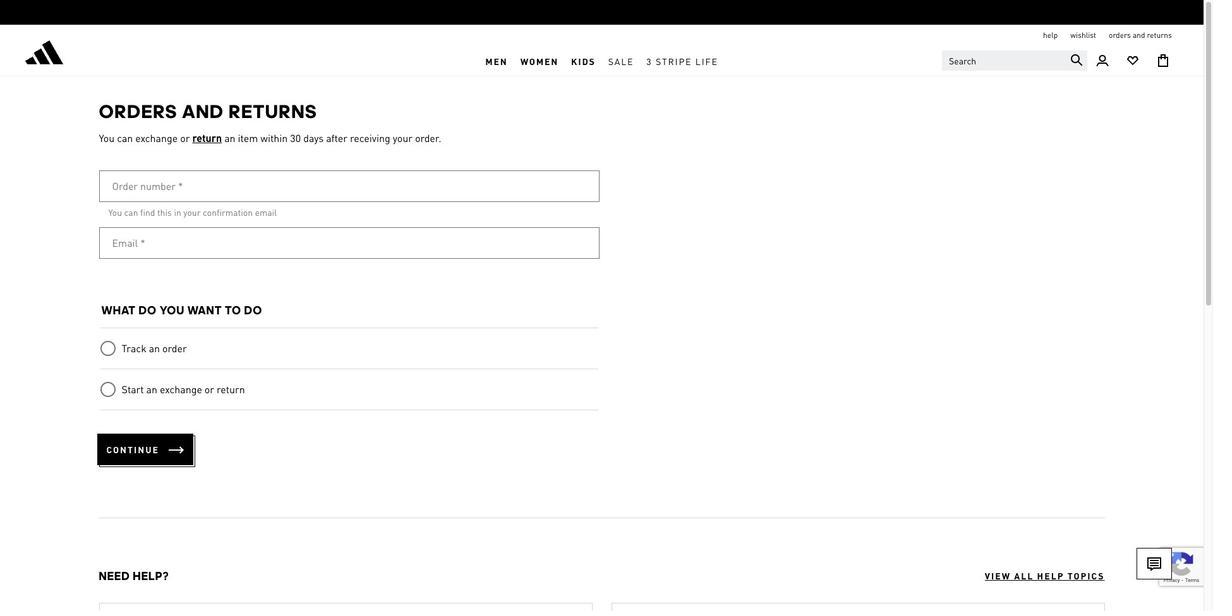 Task type: locate. For each thing, give the bounding box(es) containing it.
start an exchange or return
[[122, 383, 245, 396]]

1 vertical spatial or
[[205, 383, 214, 396]]

help?
[[133, 570, 169, 583]]

3
[[647, 55, 653, 67]]

arrow right long image
[[169, 443, 184, 458]]

all
[[1015, 571, 1034, 582]]

or for can
[[180, 131, 190, 145]]

men link
[[479, 46, 514, 76]]

wishlist
[[1071, 30, 1097, 40]]

find
[[140, 207, 155, 218]]

order number
[[112, 180, 176, 193]]

can down orders
[[117, 131, 133, 145]]

or for an
[[205, 383, 214, 396]]

0 vertical spatial can
[[117, 131, 133, 145]]

an right start at the bottom of page
[[146, 383, 157, 396]]

help
[[1038, 571, 1065, 582]]

can
[[117, 131, 133, 145], [124, 207, 138, 218]]

0 horizontal spatial and
[[182, 100, 224, 123]]

men
[[486, 55, 508, 67]]

1 horizontal spatial or
[[205, 383, 214, 396]]

Search field
[[942, 51, 1088, 71]]

2 vertical spatial an
[[146, 383, 157, 396]]

can left find on the left top of page
[[124, 207, 138, 218]]

0 vertical spatial your
[[393, 131, 413, 145]]

1 horizontal spatial do
[[244, 304, 262, 317]]

your
[[393, 131, 413, 145], [184, 207, 201, 218]]

view all help topics link
[[985, 570, 1105, 583]]

view
[[985, 571, 1011, 582]]

0 vertical spatial an
[[224, 131, 236, 145]]

or
[[180, 131, 190, 145], [205, 383, 214, 396]]

need
[[99, 570, 130, 583]]

an left order
[[149, 342, 160, 355]]

3 stripe life
[[647, 55, 718, 67]]

1 vertical spatial your
[[184, 207, 201, 218]]

orders
[[1109, 30, 1131, 40]]

you for you can exchange or return an item within 30 days after receiving your order.
[[99, 131, 115, 145]]

0 vertical spatial and
[[1133, 30, 1146, 40]]

and right orders on the right of page
[[1133, 30, 1146, 40]]

sale link
[[602, 46, 641, 76]]

you down order
[[108, 207, 122, 218]]

women
[[521, 55, 559, 67]]

orders and returns link
[[1109, 30, 1172, 40]]

an left item
[[224, 131, 236, 145]]

order.
[[415, 131, 442, 145]]

days
[[304, 131, 324, 145]]

1 vertical spatial an
[[149, 342, 160, 355]]

track an order
[[122, 342, 187, 355]]

you
[[99, 131, 115, 145], [108, 207, 122, 218]]

and for orders
[[182, 100, 224, 123]]

within
[[261, 131, 288, 145]]

what
[[101, 304, 136, 317]]

1 horizontal spatial and
[[1133, 30, 1146, 40]]

2 do from the left
[[244, 304, 262, 317]]

return for can
[[192, 131, 222, 145]]

0 horizontal spatial your
[[184, 207, 201, 218]]

0 vertical spatial you
[[99, 131, 115, 145]]

1 do from the left
[[139, 304, 157, 317]]

1 vertical spatial exchange
[[160, 383, 202, 396]]

order
[[162, 342, 187, 355]]

1 vertical spatial and
[[182, 100, 224, 123]]

1 vertical spatial return
[[217, 383, 245, 396]]

your left order.
[[393, 131, 413, 145]]

1 vertical spatial can
[[124, 207, 138, 218]]

0 vertical spatial return
[[192, 131, 222, 145]]

exchange down order
[[160, 383, 202, 396]]

30
[[290, 131, 301, 145]]

want
[[188, 304, 222, 317]]

order
[[112, 180, 138, 193]]

1 vertical spatial you
[[108, 207, 122, 218]]

and inside "link"
[[1133, 30, 1146, 40]]

your right in
[[184, 207, 201, 218]]

orders and returns
[[99, 100, 317, 123]]

1 horizontal spatial your
[[393, 131, 413, 145]]

Email text field
[[99, 228, 600, 259]]

you down orders
[[99, 131, 115, 145]]

can for find
[[124, 207, 138, 218]]

and
[[1133, 30, 1146, 40], [182, 100, 224, 123]]

return link
[[192, 131, 222, 145]]

you for you can find this in your confirmation email
[[108, 207, 122, 218]]

and up "return" link
[[182, 100, 224, 123]]

returns
[[229, 100, 317, 123]]

exchange
[[135, 131, 178, 145], [160, 383, 202, 396]]

0 horizontal spatial or
[[180, 131, 190, 145]]

do left you
[[139, 304, 157, 317]]

email
[[255, 207, 277, 218]]

an for exchange
[[146, 383, 157, 396]]

orders and returns
[[1109, 30, 1172, 40]]

an
[[224, 131, 236, 145], [149, 342, 160, 355], [146, 383, 157, 396]]

do right to
[[244, 304, 262, 317]]

wishlist link
[[1071, 30, 1097, 40]]

0 vertical spatial exchange
[[135, 131, 178, 145]]

return
[[192, 131, 222, 145], [217, 383, 245, 396]]

what do you want to do
[[101, 304, 262, 317]]

0 horizontal spatial do
[[139, 304, 157, 317]]

do
[[139, 304, 157, 317], [244, 304, 262, 317]]

exchange down orders
[[135, 131, 178, 145]]

item
[[238, 131, 258, 145]]

0 vertical spatial or
[[180, 131, 190, 145]]



Task type: vqa. For each thing, say whether or not it's contained in the screenshot.
left DO
yes



Task type: describe. For each thing, give the bounding box(es) containing it.
receiving
[[350, 131, 390, 145]]

exchange for an
[[160, 383, 202, 396]]

exchange for can
[[135, 131, 178, 145]]

sale
[[608, 55, 634, 67]]

can for exchange
[[117, 131, 133, 145]]

and for orders
[[1133, 30, 1146, 40]]

after
[[326, 131, 348, 145]]

in
[[174, 207, 181, 218]]

an for order
[[149, 342, 160, 355]]

3 stripe life link
[[641, 46, 725, 76]]

return for an
[[217, 383, 245, 396]]

kids link
[[565, 46, 602, 76]]

to
[[225, 304, 241, 317]]

orders
[[99, 100, 178, 123]]

continue
[[107, 444, 159, 456]]

Order number text field
[[99, 171, 600, 202]]

email
[[112, 236, 138, 250]]

women link
[[514, 46, 565, 76]]

you can find this in your confirmation email
[[108, 207, 277, 218]]

track
[[122, 342, 146, 355]]

main navigation element
[[288, 46, 916, 76]]

stripe
[[656, 55, 692, 67]]

view all help topics
[[985, 571, 1105, 582]]

you can exchange or return an item within 30 days after receiving your order.
[[99, 131, 442, 145]]

topics
[[1068, 571, 1105, 582]]

you
[[160, 304, 185, 317]]

kids
[[571, 55, 596, 67]]

help
[[1044, 30, 1058, 40]]

help link
[[1044, 30, 1058, 40]]

confirmation
[[203, 207, 253, 218]]

this
[[157, 207, 172, 218]]

number
[[140, 180, 176, 193]]

returns
[[1148, 30, 1172, 40]]

life
[[696, 55, 718, 67]]

start
[[122, 383, 144, 396]]

need help?
[[99, 570, 169, 583]]



